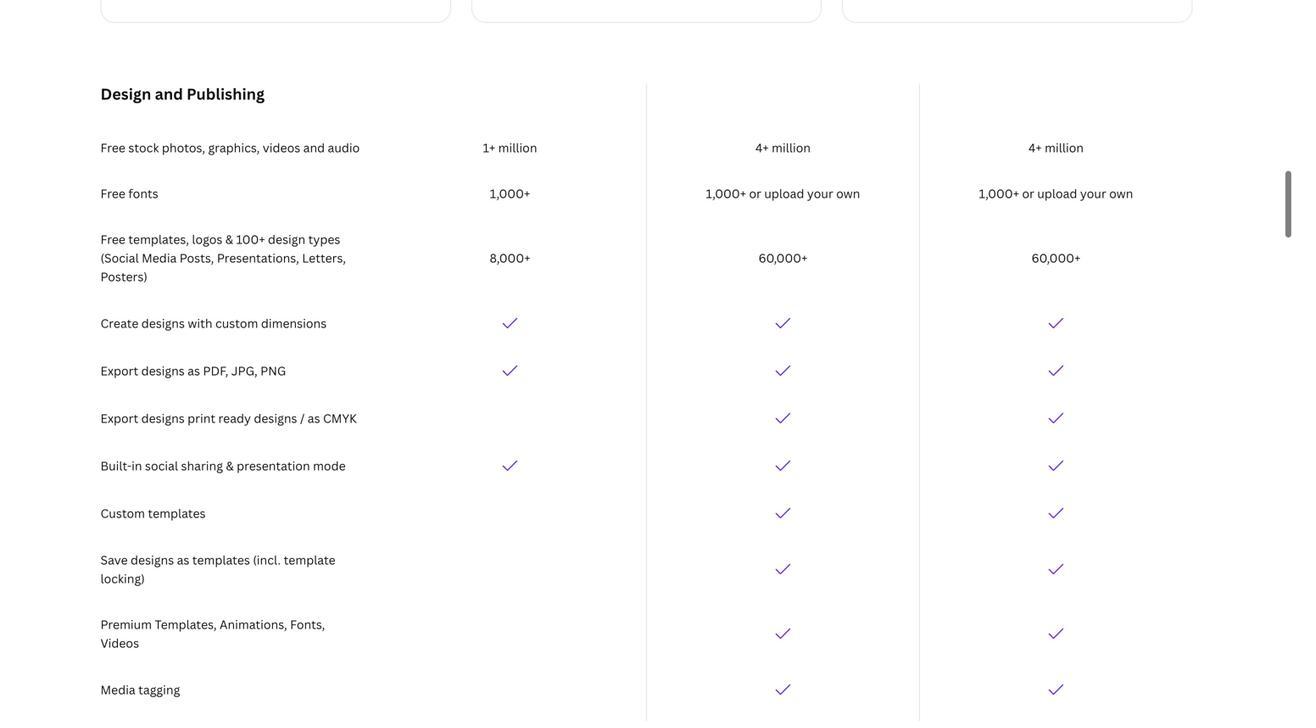 Task type: vqa. For each thing, say whether or not it's contained in the screenshot.
1+ on the top of the page
yes



Task type: locate. For each thing, give the bounding box(es) containing it.
0 horizontal spatial media
[[101, 682, 136, 698]]

1 vertical spatial &
[[226, 458, 234, 474]]

2 horizontal spatial million
[[1045, 140, 1084, 156]]

0 horizontal spatial your
[[808, 185, 834, 202]]

1 horizontal spatial million
[[772, 140, 811, 156]]

designs left pdf,
[[141, 363, 185, 379]]

million
[[499, 140, 538, 156], [772, 140, 811, 156], [1045, 140, 1084, 156]]

as for (incl.
[[177, 552, 190, 568]]

templates left (incl.
[[192, 552, 250, 568]]

and
[[155, 84, 183, 104], [303, 140, 325, 156]]

0 horizontal spatial 1,000+ or upload your own
[[706, 185, 861, 202]]

1 horizontal spatial upload
[[1038, 185, 1078, 202]]

2 export from the top
[[101, 410, 138, 426]]

2 1,000+ or upload your own from the left
[[980, 185, 1134, 202]]

1 horizontal spatial 4+ million
[[1029, 140, 1084, 156]]

posters)
[[101, 269, 148, 285]]

own
[[837, 185, 861, 202], [1110, 185, 1134, 202]]

& right sharing on the left
[[226, 458, 234, 474]]

free inside the free templates, logos & 100+ design types (social media posts, presentations, letters, posters)
[[101, 231, 126, 247]]

templates down social
[[148, 505, 206, 521]]

1 horizontal spatial 4+
[[1029, 140, 1043, 156]]

logos
[[192, 231, 223, 247]]

mode
[[313, 458, 346, 474]]

1 horizontal spatial own
[[1110, 185, 1134, 202]]

1 export from the top
[[101, 363, 138, 379]]

fonts
[[128, 185, 158, 202]]

custom templates
[[101, 505, 206, 521]]

8,000+
[[490, 250, 531, 266]]

letters,
[[302, 250, 346, 266]]

free for free stock photos, graphics, videos and audio
[[101, 140, 126, 156]]

0 horizontal spatial 1,000+
[[490, 185, 530, 202]]

templates
[[148, 505, 206, 521], [192, 552, 250, 568]]

2 4+ from the left
[[1029, 140, 1043, 156]]

1 or from the left
[[750, 185, 762, 202]]

free templates, logos & 100+ design types (social media posts, presentations, letters, posters)
[[101, 231, 346, 285]]

and left audio
[[303, 140, 325, 156]]

1 vertical spatial as
[[308, 410, 320, 426]]

2 million from the left
[[772, 140, 811, 156]]

export for export designs as pdf, jpg, png
[[101, 363, 138, 379]]

1 vertical spatial export
[[101, 410, 138, 426]]

1 million from the left
[[499, 140, 538, 156]]

2 free from the top
[[101, 185, 126, 202]]

1 free from the top
[[101, 140, 126, 156]]

as left pdf,
[[188, 363, 200, 379]]

media left "tagging" at the left bottom of page
[[101, 682, 136, 698]]

1+
[[483, 140, 496, 156]]

designs
[[142, 315, 185, 331], [141, 363, 185, 379], [141, 410, 185, 426], [254, 410, 297, 426], [131, 552, 174, 568]]

100+
[[236, 231, 265, 247]]

export down create at the top of page
[[101, 363, 138, 379]]

0 horizontal spatial 4+
[[756, 140, 769, 156]]

animations,
[[220, 616, 287, 633]]

free fonts
[[101, 185, 158, 202]]

& left 100+
[[225, 231, 233, 247]]

1 horizontal spatial your
[[1081, 185, 1107, 202]]

templates,
[[128, 231, 189, 247]]

free left fonts
[[101, 185, 126, 202]]

0 vertical spatial and
[[155, 84, 183, 104]]

designs for custom
[[142, 315, 185, 331]]

2 4+ million from the left
[[1029, 140, 1084, 156]]

0 horizontal spatial 4+ million
[[756, 140, 811, 156]]

1 horizontal spatial 1,000+ or upload your own
[[980, 185, 1134, 202]]

60,000+
[[759, 250, 808, 266], [1032, 250, 1081, 266]]

export up built-
[[101, 410, 138, 426]]

0 horizontal spatial 60,000+
[[759, 250, 808, 266]]

types
[[309, 231, 341, 247]]

templates,
[[155, 616, 217, 633]]

(social
[[101, 250, 139, 266]]

free
[[101, 140, 126, 156], [101, 185, 126, 202], [101, 231, 126, 247]]

posts,
[[180, 250, 214, 266]]

media inside the free templates, logos & 100+ design types (social media posts, presentations, letters, posters)
[[142, 250, 177, 266]]

0 horizontal spatial and
[[155, 84, 183, 104]]

0 horizontal spatial or
[[750, 185, 762, 202]]

upload
[[765, 185, 805, 202], [1038, 185, 1078, 202]]

0 vertical spatial free
[[101, 140, 126, 156]]

4+ million
[[756, 140, 811, 156], [1029, 140, 1084, 156]]

tagging
[[138, 682, 180, 698]]

3 free from the top
[[101, 231, 126, 247]]

free for free templates, logos & 100+ design types (social media posts, presentations, letters, posters)
[[101, 231, 126, 247]]

1,000+
[[490, 185, 530, 202], [706, 185, 747, 202], [980, 185, 1020, 202]]

4+
[[756, 140, 769, 156], [1029, 140, 1043, 156]]

designs up locking)
[[131, 552, 174, 568]]

custom
[[215, 315, 258, 331]]

1,000+ or upload your own
[[706, 185, 861, 202], [980, 185, 1134, 202]]

1 horizontal spatial 60,000+
[[1032, 250, 1081, 266]]

1 own from the left
[[837, 185, 861, 202]]

social
[[145, 458, 178, 474]]

designs left with
[[142, 315, 185, 331]]

1 vertical spatial media
[[101, 682, 136, 698]]

0 vertical spatial export
[[101, 363, 138, 379]]

as
[[188, 363, 200, 379], [308, 410, 320, 426], [177, 552, 190, 568]]

2 60,000+ from the left
[[1032, 250, 1081, 266]]

media
[[142, 250, 177, 266], [101, 682, 136, 698]]

&
[[225, 231, 233, 247], [226, 458, 234, 474]]

1 vertical spatial free
[[101, 185, 126, 202]]

with
[[188, 315, 213, 331]]

media down templates,
[[142, 250, 177, 266]]

or
[[750, 185, 762, 202], [1023, 185, 1035, 202]]

1 vertical spatial and
[[303, 140, 325, 156]]

free up (social
[[101, 231, 126, 247]]

free stock photos, graphics, videos and audio
[[101, 140, 360, 156]]

2 horizontal spatial 1,000+
[[980, 185, 1020, 202]]

media tagging
[[101, 682, 180, 698]]

2 vertical spatial free
[[101, 231, 126, 247]]

and right design
[[155, 84, 183, 104]]

built-in social sharing & presentation mode
[[101, 458, 346, 474]]

1 horizontal spatial media
[[142, 250, 177, 266]]

as down custom templates
[[177, 552, 190, 568]]

1 horizontal spatial 1,000+
[[706, 185, 747, 202]]

1 upload from the left
[[765, 185, 805, 202]]

export
[[101, 363, 138, 379], [101, 410, 138, 426]]

0 vertical spatial media
[[142, 250, 177, 266]]

free left the stock
[[101, 140, 126, 156]]

as right /
[[308, 410, 320, 426]]

2 vertical spatial as
[[177, 552, 190, 568]]

your
[[808, 185, 834, 202], [1081, 185, 1107, 202]]

designs left print
[[141, 410, 185, 426]]

1 vertical spatial templates
[[192, 552, 250, 568]]

0 vertical spatial as
[[188, 363, 200, 379]]

as inside save designs as templates (incl. template locking)
[[177, 552, 190, 568]]

1 horizontal spatial or
[[1023, 185, 1035, 202]]

designs inside save designs as templates (incl. template locking)
[[131, 552, 174, 568]]

3 1,000+ from the left
[[980, 185, 1020, 202]]

0 horizontal spatial million
[[499, 140, 538, 156]]

2 or from the left
[[1023, 185, 1035, 202]]

0 horizontal spatial own
[[837, 185, 861, 202]]

1 your from the left
[[808, 185, 834, 202]]

design
[[268, 231, 306, 247]]

stock
[[128, 140, 159, 156]]

0 horizontal spatial upload
[[765, 185, 805, 202]]

1 horizontal spatial and
[[303, 140, 325, 156]]

0 vertical spatial &
[[225, 231, 233, 247]]



Task type: describe. For each thing, give the bounding box(es) containing it.
1 60,000+ from the left
[[759, 250, 808, 266]]

0 vertical spatial templates
[[148, 505, 206, 521]]

save
[[101, 552, 128, 568]]

& inside the free templates, logos & 100+ design types (social media posts, presentations, letters, posters)
[[225, 231, 233, 247]]

2 upload from the left
[[1038, 185, 1078, 202]]

create
[[101, 315, 139, 331]]

presentations,
[[217, 250, 299, 266]]

photos,
[[162, 140, 205, 156]]

dimensions
[[261, 315, 327, 331]]

create designs with custom dimensions
[[101, 315, 327, 331]]

premium templates, animations, fonts, videos
[[101, 616, 325, 651]]

designs for pdf,
[[141, 363, 185, 379]]

1 4+ million from the left
[[756, 140, 811, 156]]

2 1,000+ from the left
[[706, 185, 747, 202]]

jpg,
[[231, 363, 258, 379]]

/
[[300, 410, 305, 426]]

design
[[101, 84, 151, 104]]

free for free fonts
[[101, 185, 126, 202]]

videos
[[101, 635, 139, 651]]

publishing
[[187, 84, 265, 104]]

graphics,
[[208, 140, 260, 156]]

export designs as pdf, jpg, png
[[101, 363, 286, 379]]

design and publishing
[[101, 84, 265, 104]]

designs for templates
[[131, 552, 174, 568]]

presentation
[[237, 458, 310, 474]]

premium
[[101, 616, 152, 633]]

1 1,000+ from the left
[[490, 185, 530, 202]]

audio
[[328, 140, 360, 156]]

designs for ready
[[141, 410, 185, 426]]

ready
[[219, 410, 251, 426]]

export designs print ready designs / as cmyk
[[101, 410, 357, 426]]

save designs as templates (incl. template locking)
[[101, 552, 336, 587]]

built-
[[101, 458, 132, 474]]

2 own from the left
[[1110, 185, 1134, 202]]

export for export designs print ready designs / as cmyk
[[101, 410, 138, 426]]

1 4+ from the left
[[756, 140, 769, 156]]

template
[[284, 552, 336, 568]]

videos
[[263, 140, 301, 156]]

fonts,
[[290, 616, 325, 633]]

(incl.
[[253, 552, 281, 568]]

2 your from the left
[[1081, 185, 1107, 202]]

in
[[132, 458, 142, 474]]

as for jpg,
[[188, 363, 200, 379]]

templates inside save designs as templates (incl. template locking)
[[192, 552, 250, 568]]

custom
[[101, 505, 145, 521]]

pdf,
[[203, 363, 228, 379]]

locking)
[[101, 571, 145, 587]]

1+ million
[[483, 140, 538, 156]]

png
[[261, 363, 286, 379]]

sharing
[[181, 458, 223, 474]]

3 million from the left
[[1045, 140, 1084, 156]]

print
[[188, 410, 216, 426]]

designs left /
[[254, 410, 297, 426]]

1 1,000+ or upload your own from the left
[[706, 185, 861, 202]]

cmyk
[[323, 410, 357, 426]]



